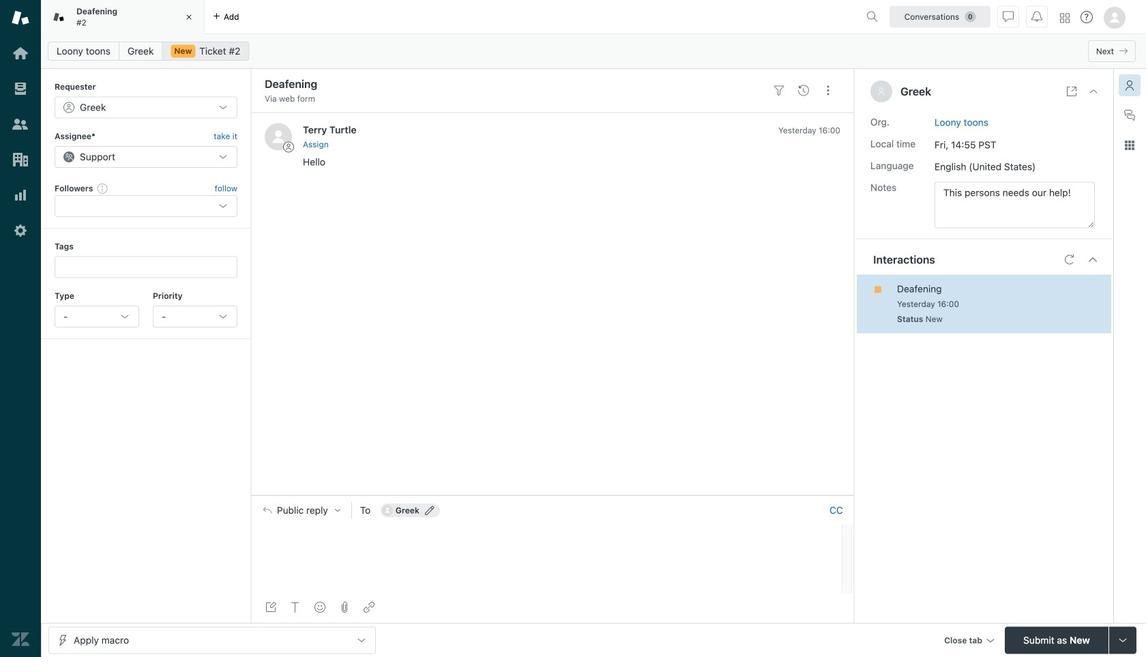 Task type: locate. For each thing, give the bounding box(es) containing it.
get help image
[[1081, 11, 1094, 23]]

admin image
[[12, 222, 29, 240]]

get started image
[[12, 44, 29, 62]]

hide composer image
[[547, 490, 558, 501]]

organizations image
[[12, 151, 29, 169]]

add link (cmd k) image
[[364, 602, 375, 613]]

ticket actions image
[[823, 85, 834, 96]]

view more details image
[[1067, 86, 1078, 97]]

zendesk products image
[[1061, 13, 1070, 23]]

secondary element
[[41, 38, 1147, 65]]

tab
[[41, 0, 205, 34]]

zendesk support image
[[12, 9, 29, 27]]

add attachment image
[[339, 602, 350, 613]]

None text field
[[935, 182, 1096, 228]]

close image
[[182, 10, 196, 24]]

customer context image
[[1125, 80, 1136, 91]]

customers image
[[12, 115, 29, 133]]

close image
[[1089, 86, 1100, 97]]

notifications image
[[1032, 11, 1043, 22]]

format text image
[[290, 602, 301, 613]]



Task type: vqa. For each thing, say whether or not it's contained in the screenshot.
Hi there, I'm sending an email because I'm having a problem setting up your new product. Can you help me troubleshoot? Thanks, The Customer
no



Task type: describe. For each thing, give the bounding box(es) containing it.
Yesterday 16:00 text field
[[898, 299, 960, 309]]

zendesk image
[[12, 631, 29, 648]]

insert emojis image
[[315, 602, 326, 613]]

displays possible ticket submission types image
[[1118, 635, 1129, 646]]

edit user image
[[425, 506, 435, 515]]

user image
[[878, 87, 886, 96]]

main element
[[0, 0, 41, 657]]

events image
[[799, 85, 810, 96]]

info on adding followers image
[[97, 183, 108, 194]]

Yesterday 16:00 text field
[[779, 126, 841, 135]]

tabs tab list
[[41, 0, 861, 34]]

filter image
[[774, 85, 785, 96]]

reporting image
[[12, 186, 29, 204]]

user image
[[879, 88, 885, 95]]

draft mode image
[[266, 602, 276, 613]]

avatar image
[[265, 123, 292, 150]]

views image
[[12, 80, 29, 98]]

Subject field
[[262, 76, 765, 92]]

apps image
[[1125, 140, 1136, 151]]

button displays agent's chat status as invisible. image
[[1003, 11, 1014, 22]]



